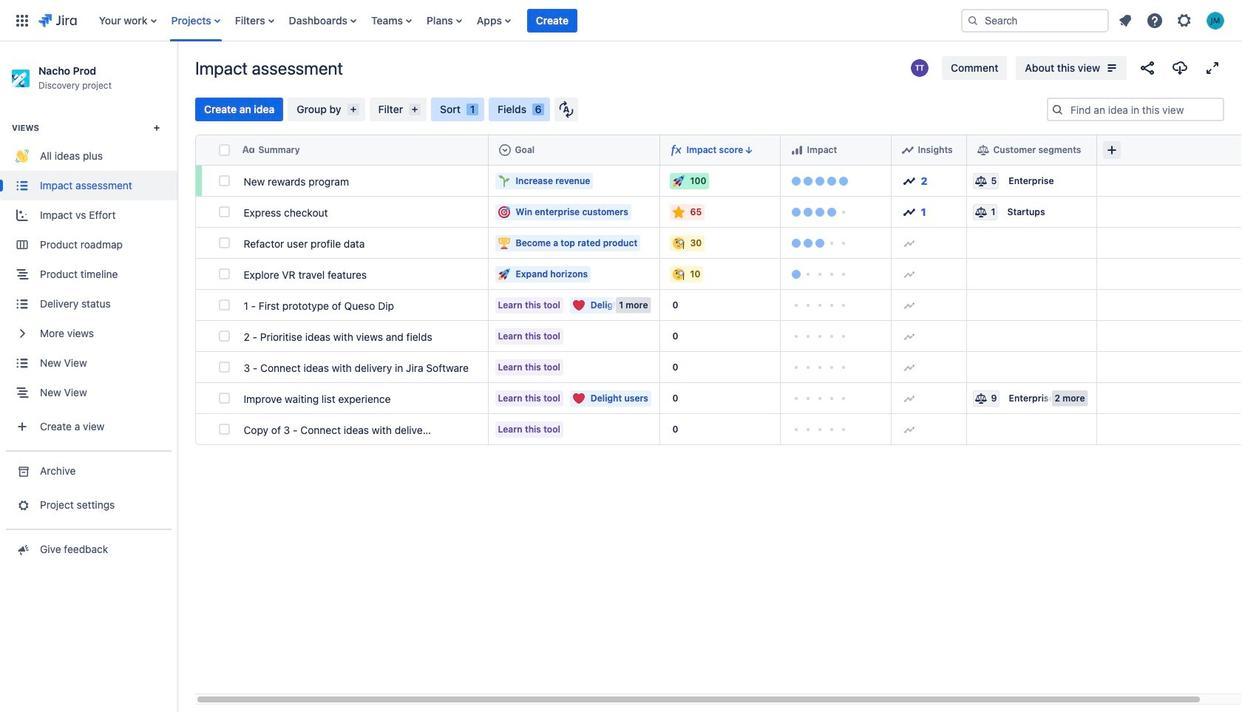 Task type: locate. For each thing, give the bounding box(es) containing it.
list
[[92, 0, 950, 41], [1113, 7, 1234, 34]]

:heart: image
[[573, 299, 585, 311], [573, 299, 585, 311], [573, 392, 585, 404]]

2 insights image from the top
[[904, 206, 915, 218]]

:wave: image
[[16, 150, 29, 163], [16, 150, 29, 163]]

:heart: image for 3rd add icon from the top
[[573, 392, 585, 404]]

share image
[[1139, 59, 1157, 77]]

2 add image from the top
[[904, 361, 915, 373]]

list item
[[527, 0, 578, 41]]

group
[[0, 104, 178, 451]]

0 vertical spatial :face_with_monocle: image
[[673, 237, 685, 249]]

1 :face_with_monocle: image from the top
[[673, 237, 685, 249]]

1 vertical spatial add image
[[904, 299, 915, 311]]

2 add image from the top
[[904, 299, 915, 311]]

1 vertical spatial :face_with_monocle: image
[[673, 268, 685, 280]]

impact score image
[[671, 144, 682, 156]]

2 :face_with_monocle: image from the top
[[673, 268, 685, 280]]

insights image
[[902, 144, 914, 156]]

0 horizontal spatial list
[[92, 0, 950, 41]]

:face_with_monocle: image
[[673, 237, 685, 249], [673, 268, 685, 280]]

0 vertical spatial weighting value image
[[975, 206, 987, 218]]

:face_with_monocle: image for 1st add image from the top
[[673, 268, 685, 280]]

banner
[[0, 0, 1243, 41]]

project settings image
[[14, 498, 30, 513]]

0 vertical spatial insights image
[[904, 175, 915, 187]]

1 insights image from the top
[[904, 175, 915, 187]]

2 vertical spatial add image
[[904, 330, 915, 342]]

Find an idea in this view field
[[1067, 99, 1223, 120]]

1 vertical spatial :face_with_monocle: image
[[673, 268, 685, 280]]

summary image
[[242, 144, 254, 156]]

add image
[[904, 237, 915, 249], [904, 361, 915, 373], [904, 392, 915, 404], [904, 423, 915, 435]]

0 vertical spatial add image
[[904, 268, 915, 280]]

add image
[[904, 268, 915, 280], [904, 299, 915, 311], [904, 330, 915, 342]]

3 add image from the top
[[904, 392, 915, 404]]

:trophy: image
[[498, 237, 510, 249], [498, 237, 510, 249]]

notifications image
[[1117, 11, 1135, 29]]

0 vertical spatial :face_with_monocle: image
[[673, 237, 685, 249]]

1 add image from the top
[[904, 237, 915, 249]]

:face_with_monocle: image for 4th add icon from the bottom
[[673, 237, 685, 249]]

cell
[[195, 135, 216, 166], [489, 135, 661, 166], [661, 135, 781, 166], [781, 135, 892, 166], [892, 135, 968, 166], [968, 135, 1098, 166], [1098, 135, 1243, 166], [1098, 166, 1243, 197], [1098, 197, 1243, 228], [968, 228, 1098, 259], [1098, 228, 1243, 259], [968, 259, 1098, 290], [1098, 259, 1243, 290], [968, 290, 1098, 321], [1098, 290, 1243, 321], [968, 321, 1098, 352], [1098, 321, 1243, 352], [968, 352, 1098, 383], [1098, 352, 1243, 383], [1098, 383, 1243, 414], [968, 414, 1098, 445], [1098, 414, 1243, 445]]

:seedling: image
[[498, 175, 510, 187], [498, 175, 510, 187]]

1 vertical spatial insights image
[[904, 206, 915, 218]]

weighting value image
[[975, 175, 987, 187]]

current project sidebar image
[[161, 59, 194, 89]]

customer segments image
[[978, 144, 989, 156]]

jira image
[[38, 11, 77, 29], [38, 11, 77, 29]]

polaris common.ui.field config.add.add more.icon image
[[1104, 141, 1121, 159]]

:rocket: image
[[673, 175, 685, 187], [673, 175, 685, 187], [498, 268, 510, 280]]

your profile and settings image
[[1207, 11, 1225, 29]]

insights image
[[904, 175, 915, 187], [904, 206, 915, 218]]

insights image for second weighting value image from the bottom
[[904, 206, 915, 218]]

1 :face_with_monocle: image from the top
[[673, 237, 685, 249]]

None search field
[[962, 9, 1110, 32]]

:face_with_monocle: image
[[673, 237, 685, 249], [673, 268, 685, 280]]

1 vertical spatial weighting value image
[[975, 392, 987, 404]]

2 :face_with_monocle: image from the top
[[673, 268, 685, 280]]

weighting value image
[[975, 206, 987, 218], [975, 392, 987, 404]]



Task type: describe. For each thing, give the bounding box(es) containing it.
header.desc image
[[744, 144, 756, 156]]

export image
[[1172, 59, 1189, 77]]

1 add image from the top
[[904, 268, 915, 280]]

search image
[[968, 14, 979, 26]]

:yellow_star: image
[[673, 206, 685, 218]]

settings image
[[1176, 11, 1194, 29]]

:face_with_monocle: image for 1st add image from the top
[[673, 268, 685, 280]]

2 weighting value image from the top
[[975, 392, 987, 404]]

goal image
[[499, 144, 511, 156]]

:rocket: image
[[498, 268, 510, 280]]

1 weighting value image from the top
[[975, 206, 987, 218]]

:yellow_star: image
[[673, 206, 685, 218]]

:dart: image
[[498, 206, 510, 218]]

1 horizontal spatial list
[[1113, 7, 1234, 34]]

impact image
[[791, 144, 803, 156]]

appswitcher icon image
[[13, 11, 31, 29]]

show description image
[[1104, 59, 1121, 77]]

help image
[[1147, 11, 1164, 29]]

:heart: image for second add image from the bottom
[[573, 299, 585, 311]]

expand image
[[1204, 59, 1222, 77]]

Search field
[[962, 9, 1110, 32]]

:heart: image
[[573, 392, 585, 404]]

feedback image
[[14, 543, 30, 557]]

autosave is enabled image
[[559, 101, 574, 118]]

4 add image from the top
[[904, 423, 915, 435]]

:dart: image
[[498, 206, 510, 218]]

primary element
[[9, 0, 950, 41]]

insights image for weighting value icon
[[904, 175, 915, 187]]

jira product discovery navigation element
[[0, 41, 178, 712]]

:face_with_monocle: image for 4th add icon from the bottom
[[673, 237, 685, 249]]

3 add image from the top
[[904, 330, 915, 342]]



Task type: vqa. For each thing, say whether or not it's contained in the screenshot.
Jira Product Discovery Navigation 'Element' on the left of the page
yes



